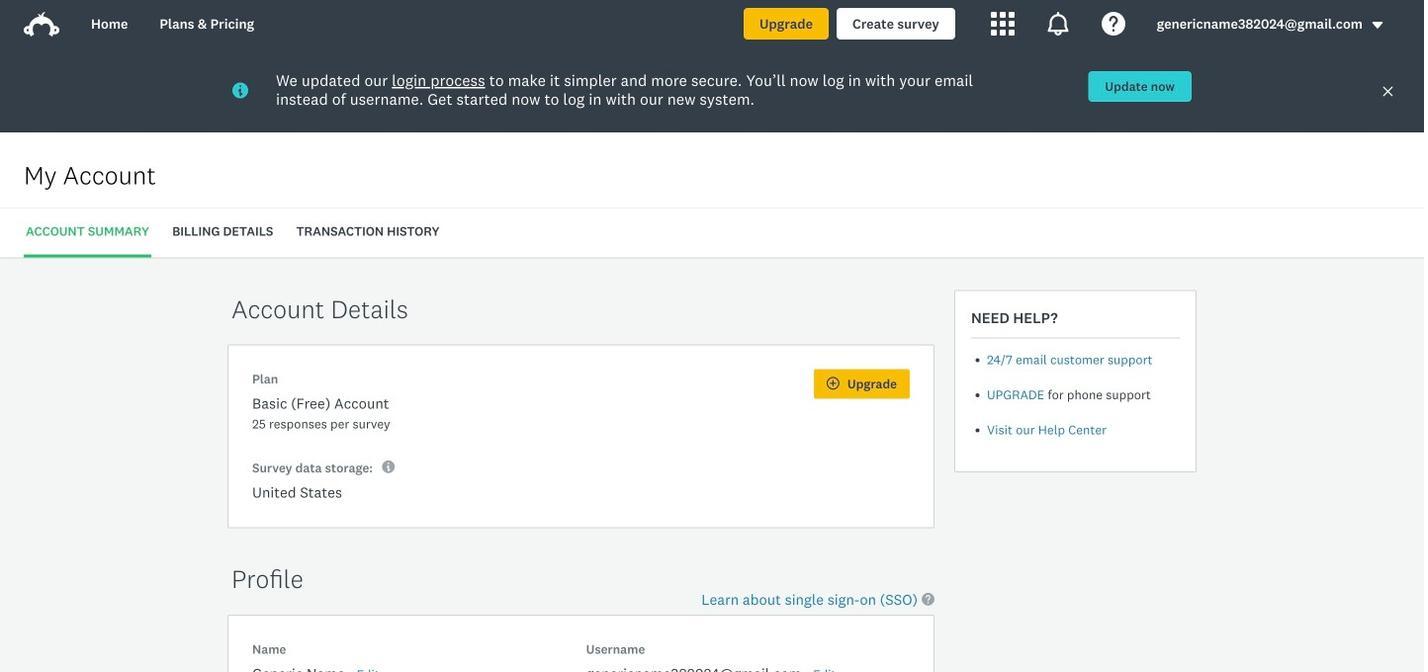 Task type: locate. For each thing, give the bounding box(es) containing it.
1 products icon image from the left
[[991, 12, 1015, 36]]

x image
[[1382, 85, 1395, 98]]

0 horizontal spatial products icon image
[[991, 12, 1015, 36]]

products icon image
[[991, 12, 1015, 36], [1047, 12, 1070, 36]]

1 horizontal spatial products icon image
[[1047, 12, 1070, 36]]



Task type: describe. For each thing, give the bounding box(es) containing it.
help icon image
[[1102, 12, 1126, 36]]

surveymonkey logo image
[[24, 12, 59, 37]]

dropdown arrow image
[[1371, 18, 1385, 32]]

2 products icon image from the left
[[1047, 12, 1070, 36]]



Task type: vqa. For each thing, say whether or not it's contained in the screenshot.
Scheduling Poll image
no



